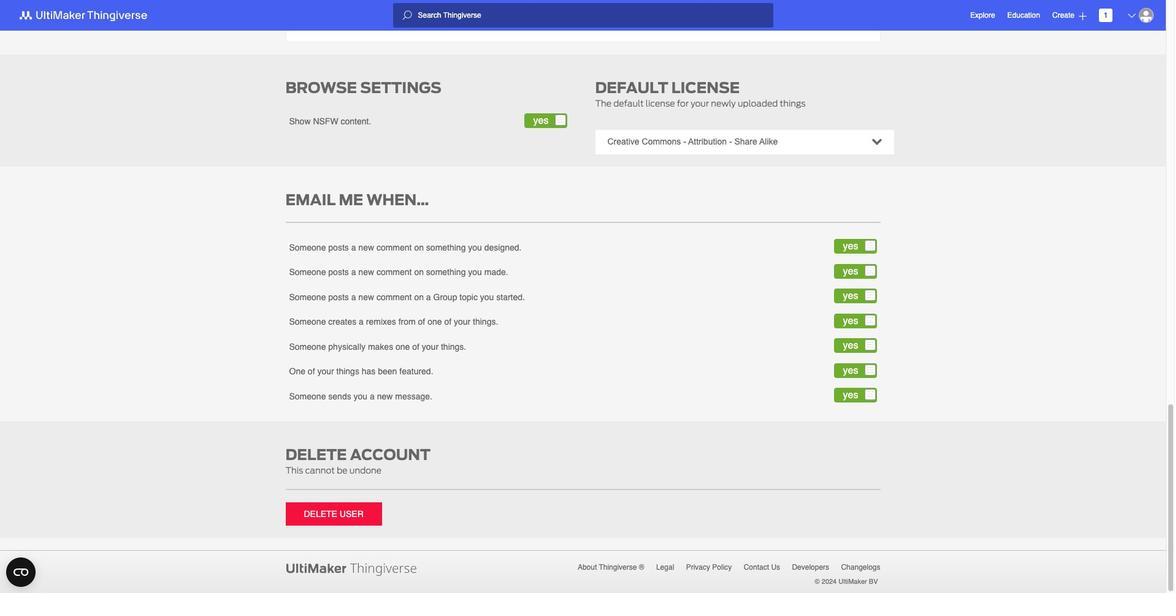 Task type: locate. For each thing, give the bounding box(es) containing it.
comment
[[377, 243, 412, 253], [377, 268, 412, 277], [377, 292, 412, 302]]

uploaded
[[738, 98, 778, 108]]

new
[[358, 243, 374, 253], [358, 268, 374, 277], [358, 292, 374, 302], [377, 392, 393, 402]]

default
[[595, 77, 668, 98]]

sends
[[328, 392, 351, 402]]

things. down topic
[[473, 317, 498, 327]]

1 horizontal spatial things.
[[473, 317, 498, 327]]

0 vertical spatial something
[[426, 243, 466, 253]]

contact us link
[[744, 562, 780, 574]]

your
[[691, 98, 709, 108], [454, 317, 471, 327], [422, 342, 439, 352], [317, 367, 334, 377]]

1 on from the top
[[414, 243, 424, 253]]

things.
[[473, 317, 498, 327], [441, 342, 466, 352]]

posts
[[328, 243, 349, 253], [328, 268, 349, 277], [328, 292, 349, 302]]

1 horizontal spatial things
[[780, 98, 806, 108]]

new down the someone posts a new comment on something you designed. at left top
[[358, 268, 374, 277]]

from
[[399, 317, 416, 327]]

2 posts from the top
[[328, 268, 349, 277]]

this
[[286, 466, 303, 476]]

3 someone from the top
[[289, 292, 326, 302]]

0 vertical spatial on
[[414, 243, 424, 253]]

one right makes at bottom
[[396, 342, 410, 352]]

1 vertical spatial one
[[396, 342, 410, 352]]

you right topic
[[480, 292, 494, 302]]

0 horizontal spatial things
[[337, 367, 359, 377]]

email
[[286, 190, 336, 211]]

©
[[815, 579, 820, 587]]

1 vertical spatial things
[[337, 367, 359, 377]]

comment for made.
[[377, 268, 412, 277]]

privacy
[[686, 564, 710, 573]]

new down been
[[377, 392, 393, 402]]

things. down group
[[441, 342, 466, 352]]

you left designed.
[[468, 243, 482, 253]]

yes for someone sends you a new message.
[[843, 390, 859, 401]]

2 something from the top
[[426, 268, 466, 277]]

privacy policy
[[686, 564, 732, 573]]

things left the has
[[337, 367, 359, 377]]

nsfw
[[313, 117, 338, 126]]

your right for
[[691, 98, 709, 108]]

on left group
[[414, 292, 424, 302]]

1 posts from the top
[[328, 243, 349, 253]]

on
[[414, 243, 424, 253], [414, 268, 424, 277], [414, 292, 424, 302]]

one down group
[[428, 317, 442, 327]]

a
[[351, 243, 356, 253], [351, 268, 356, 277], [351, 292, 356, 302], [426, 292, 431, 302], [359, 317, 364, 327], [370, 392, 375, 402]]

about thingiverse ®
[[578, 564, 645, 573]]

started.
[[496, 292, 525, 302]]

2 vertical spatial comment
[[377, 292, 412, 302]]

1 vertical spatial something
[[426, 268, 466, 277]]

posts for someone posts a new comment on something you made.
[[328, 268, 349, 277]]

2 vertical spatial posts
[[328, 292, 349, 302]]

show
[[289, 117, 311, 126]]

new up remixes
[[358, 292, 374, 302]]

delete left user
[[304, 510, 337, 519]]

new up someone posts a new comment on something you made.
[[358, 243, 374, 253]]

of
[[418, 317, 425, 327], [444, 317, 452, 327], [412, 342, 420, 352], [308, 367, 315, 377]]

0 vertical spatial things
[[780, 98, 806, 108]]

0 vertical spatial comment
[[377, 243, 412, 253]]

your inside default license the default license for your newly uploaded things
[[691, 98, 709, 108]]

4 someone from the top
[[289, 317, 326, 327]]

3 on from the top
[[414, 292, 424, 302]]

a for someone posts a new comment on a group topic you started.
[[351, 292, 356, 302]]

ultimaker logo image
[[286, 562, 420, 577]]

delete
[[286, 445, 347, 466], [304, 510, 337, 519]]

0 horizontal spatial one
[[396, 342, 410, 352]]

1 comment from the top
[[377, 243, 412, 253]]

one of your things has been featured.
[[289, 367, 433, 377]]

someone
[[289, 243, 326, 253], [289, 268, 326, 277], [289, 292, 326, 302], [289, 317, 326, 327], [289, 342, 326, 352], [289, 392, 326, 402]]

of right from
[[418, 317, 425, 327]]

®
[[639, 564, 645, 573]]

comment up the someone creates a remixes from of one of your things.
[[377, 292, 412, 302]]

1 someone from the top
[[289, 243, 326, 253]]

2 on from the top
[[414, 268, 424, 277]]

changelogs
[[841, 564, 881, 573]]

topic
[[460, 292, 478, 302]]

for
[[677, 98, 689, 108]]

on up someone posts a new comment on a group topic you started.
[[414, 268, 424, 277]]

yes
[[533, 115, 549, 126], [843, 241, 859, 252], [843, 266, 859, 277], [843, 291, 859, 302], [843, 316, 859, 327], [843, 341, 859, 352], [843, 365, 859, 376], [843, 390, 859, 401]]

comment for topic
[[377, 292, 412, 302]]

1 link
[[1099, 9, 1113, 22]]

changelogs link
[[841, 562, 881, 574]]

explore button
[[971, 5, 995, 25]]

1 vertical spatial delete
[[304, 510, 337, 519]]

0 vertical spatial things.
[[473, 317, 498, 327]]

3 comment from the top
[[377, 292, 412, 302]]

on up someone posts a new comment on something you made.
[[414, 243, 424, 253]]

1 vertical spatial on
[[414, 268, 424, 277]]

you
[[468, 243, 482, 253], [468, 268, 482, 277], [480, 292, 494, 302], [354, 392, 368, 402]]

comment down the someone posts a new comment on something you designed. at left top
[[377, 268, 412, 277]]

3 posts from the top
[[328, 292, 349, 302]]

yes for someone physically makes one of your things.
[[843, 341, 859, 352]]

a for someone creates a remixes from of one of your things.
[[359, 317, 364, 327]]

yes for someone creates a remixes from of one of your things.
[[843, 316, 859, 327]]

things
[[780, 98, 806, 108], [337, 367, 359, 377]]

someone posts a new comment on something you made.
[[289, 268, 508, 277]]

someone for someone sends you a new message.
[[289, 392, 326, 402]]

1 something from the top
[[426, 243, 466, 253]]

0 vertical spatial posts
[[328, 243, 349, 253]]

posts for someone posts a new comment on something you designed.
[[328, 243, 349, 253]]

message.
[[395, 392, 433, 402]]

1 horizontal spatial one
[[428, 317, 442, 327]]

you right sends at the bottom
[[354, 392, 368, 402]]

6 someone from the top
[[289, 392, 326, 402]]

plusicon image
[[1079, 12, 1087, 20]]

open widget image
[[6, 558, 36, 588]]

yes for one of your things has been featured.
[[843, 365, 859, 376]]

something
[[426, 243, 466, 253], [426, 268, 466, 277]]

yes for someone posts a new comment on a group topic you started.
[[843, 291, 859, 302]]

2 comment from the top
[[377, 268, 412, 277]]

someone for someone posts a new comment on a group topic you started.
[[289, 292, 326, 302]]

0 horizontal spatial things.
[[441, 342, 466, 352]]

2 vertical spatial on
[[414, 292, 424, 302]]

featured.
[[400, 367, 433, 377]]

when…
[[367, 190, 429, 211]]

license
[[672, 77, 740, 98]]

default
[[614, 98, 644, 108]]

be
[[337, 466, 348, 476]]

physically
[[328, 342, 366, 352]]

developers link
[[792, 562, 830, 574]]

someone for someone posts a new comment on something you designed.
[[289, 243, 326, 253]]

the
[[595, 98, 612, 108]]

delete account this cannot be undone
[[286, 445, 431, 476]]

me
[[339, 190, 363, 211]]

things right uploaded
[[780, 98, 806, 108]]

1 vertical spatial comment
[[377, 268, 412, 277]]

delete left undone
[[286, 445, 347, 466]]

ultimaker bv link
[[839, 579, 878, 587]]

2 someone from the top
[[289, 268, 326, 277]]

search control image
[[402, 10, 412, 20]]

someone creates a remixes from of one of your things.
[[289, 317, 498, 327]]

0 vertical spatial delete
[[286, 445, 347, 466]]

delete inside "delete user" link
[[304, 510, 337, 519]]

new for someone posts a new comment on a group topic you started.
[[358, 292, 374, 302]]

one
[[428, 317, 442, 327], [396, 342, 410, 352]]

delete user
[[304, 510, 364, 519]]

makes
[[368, 342, 393, 352]]

something for made.
[[426, 268, 466, 277]]

bv
[[869, 579, 878, 587]]

delete inside the delete account this cannot be undone
[[286, 445, 347, 466]]

1
[[1104, 11, 1108, 20]]

license
[[646, 98, 675, 108]]

comment up someone posts a new comment on something you made.
[[377, 243, 412, 253]]

about
[[578, 564, 597, 573]]

5 someone from the top
[[289, 342, 326, 352]]

1 vertical spatial posts
[[328, 268, 349, 277]]



Task type: vqa. For each thing, say whether or not it's contained in the screenshot.
NEWLY
yes



Task type: describe. For each thing, give the bounding box(es) containing it.
privacy policy link
[[686, 562, 732, 574]]

explore
[[971, 11, 995, 19]]

posts for someone posts a new comment on a group topic you started.
[[328, 292, 349, 302]]

default license the default license for your newly uploaded things
[[595, 77, 806, 108]]

legal link
[[656, 562, 674, 574]]

made.
[[485, 268, 508, 277]]

2024
[[822, 579, 837, 587]]

settings
[[360, 77, 442, 98]]

yes for someone posts a new comment on something you made.
[[843, 266, 859, 277]]

0 vertical spatial one
[[428, 317, 442, 327]]

undone
[[350, 466, 382, 476]]

your up featured.
[[422, 342, 439, 352]]

policy
[[712, 564, 732, 573]]

has
[[362, 367, 376, 377]]

of down group
[[444, 317, 452, 327]]

someone for someone physically makes one of your things.
[[289, 342, 326, 352]]

browse settings
[[286, 77, 442, 98]]

about thingiverse ® link
[[578, 562, 645, 574]]

avatar image
[[1139, 8, 1154, 23]]

create button
[[1053, 5, 1087, 25]]

your right one
[[317, 367, 334, 377]]

us
[[771, 564, 780, 573]]

content.
[[341, 117, 371, 126]]

delete for account
[[286, 445, 347, 466]]

of up featured.
[[412, 342, 420, 352]]

browse
[[286, 77, 357, 98]]

designed.
[[485, 243, 522, 253]]

things inside default license the default license for your newly uploaded things
[[780, 98, 806, 108]]

show nsfw content.
[[289, 117, 371, 126]]

group
[[433, 292, 457, 302]]

on for designed.
[[414, 243, 424, 253]]

new for someone posts a new comment on something you designed.
[[358, 243, 374, 253]]

yes for show nsfw content.
[[533, 115, 549, 126]]

your down topic
[[454, 317, 471, 327]]

cannot
[[305, 466, 335, 476]]

legal
[[656, 564, 674, 573]]

ultimaker
[[839, 579, 867, 587]]

someone for someone posts a new comment on something you made.
[[289, 268, 326, 277]]

one
[[289, 367, 306, 377]]

education link
[[1008, 9, 1040, 21]]

create
[[1053, 11, 1075, 19]]

developers
[[792, 564, 830, 573]]

something for designed.
[[426, 243, 466, 253]]

on for topic
[[414, 292, 424, 302]]

yes for someone posts a new comment on something you designed.
[[843, 241, 859, 252]]

delete user link
[[286, 503, 382, 526]]

someone for someone creates a remixes from of one of your things.
[[289, 317, 326, 327]]

account
[[350, 445, 431, 466]]

comment for designed.
[[377, 243, 412, 253]]

creates
[[328, 317, 357, 327]]

been
[[378, 367, 397, 377]]

thingiverse
[[599, 564, 637, 573]]

makerbot logo image
[[12, 8, 162, 23]]

on for made.
[[414, 268, 424, 277]]

email me when…
[[286, 190, 429, 211]]

remixes
[[366, 317, 396, 327]]

education
[[1008, 11, 1040, 20]]

someone posts a new comment on something you designed.
[[289, 243, 522, 253]]

delete for user
[[304, 510, 337, 519]]

someone sends you a new message.
[[289, 392, 433, 402]]

of right one
[[308, 367, 315, 377]]

1 vertical spatial things.
[[441, 342, 466, 352]]

Search Thingiverse text field
[[412, 10, 773, 20]]

contact us
[[744, 564, 780, 573]]

newly
[[711, 98, 736, 108]]

user
[[340, 510, 364, 519]]

a for someone posts a new comment on something you made.
[[351, 268, 356, 277]]

contact
[[744, 564, 769, 573]]

a for someone posts a new comment on something you designed.
[[351, 243, 356, 253]]

changelogs © 2024 ultimaker bv
[[815, 564, 881, 587]]

someone physically makes one of your things.
[[289, 342, 466, 352]]

you left 'made.'
[[468, 268, 482, 277]]

new for someone posts a new comment on something you made.
[[358, 268, 374, 277]]

someone posts a new comment on a group topic you started.
[[289, 292, 525, 302]]



